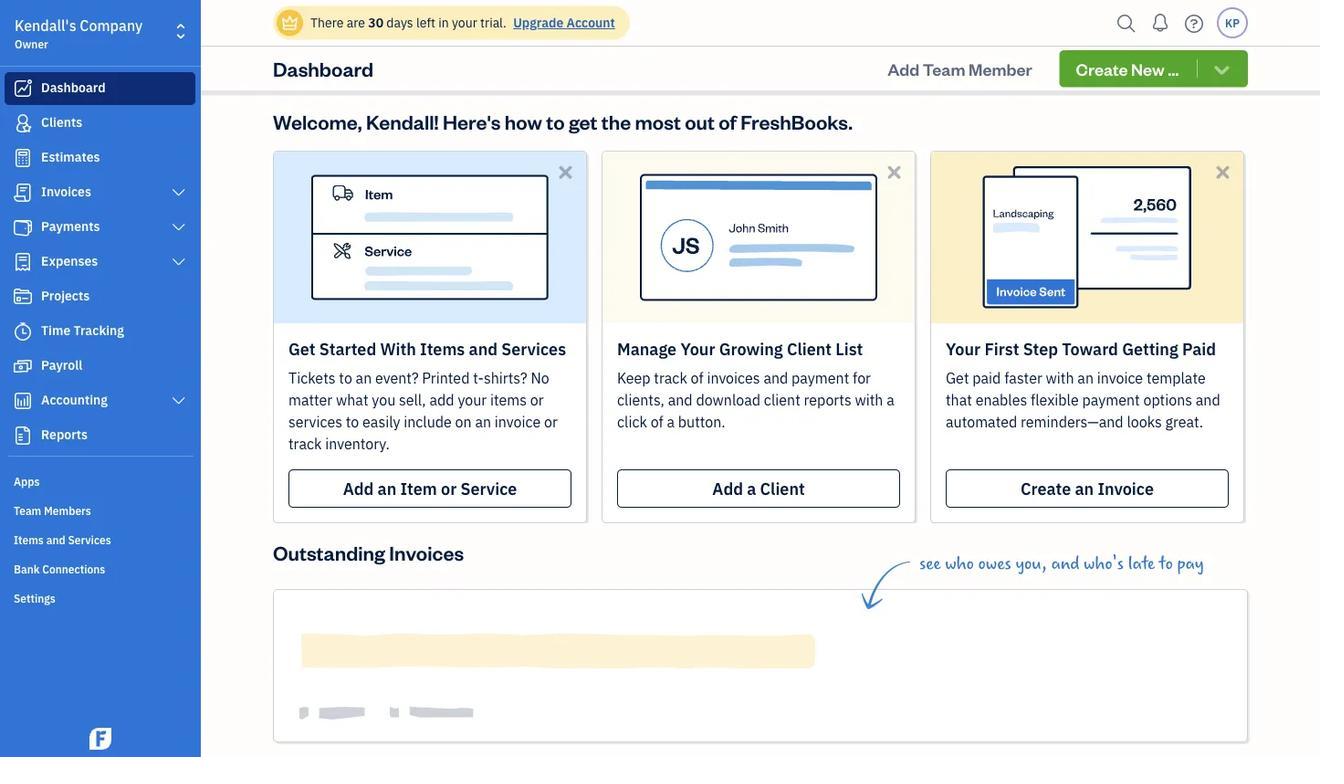 Task type: vqa. For each thing, say whether or not it's contained in the screenshot.
Add
yes



Task type: locate. For each thing, give the bounding box(es) containing it.
0 vertical spatial get
[[289, 338, 316, 359]]

items up 'bank'
[[14, 532, 44, 547]]

0 vertical spatial team
[[923, 58, 966, 79]]

a
[[887, 390, 895, 410], [667, 412, 675, 432], [747, 478, 756, 499]]

freshbooks image
[[86, 728, 115, 750]]

1 vertical spatial invoice
[[495, 412, 541, 432]]

client
[[787, 338, 832, 359], [760, 478, 805, 499]]

that
[[946, 390, 973, 410]]

of right click
[[651, 412, 664, 432]]

add
[[430, 390, 454, 410]]

add team member button
[[872, 50, 1049, 87]]

sell,
[[399, 390, 426, 410]]

tracking
[[74, 322, 124, 339]]

services
[[502, 338, 566, 359], [68, 532, 111, 547]]

get up that
[[946, 369, 970, 388]]

chevron large down image inside expenses link
[[170, 255, 187, 269]]

1 horizontal spatial your
[[946, 338, 981, 359]]

or
[[530, 390, 544, 410], [544, 412, 558, 432], [441, 478, 457, 499]]

items and services
[[14, 532, 111, 547]]

get inside get started with items and services tickets to an event? printed t-shirts? no matter what you sell, add your items or services to easily include on an invoice or track inventory.
[[289, 338, 316, 359]]

1 vertical spatial items
[[14, 532, 44, 547]]

services inside items and services link
[[68, 532, 111, 547]]

team left the member
[[923, 58, 966, 79]]

1 vertical spatial create
[[1021, 478, 1072, 499]]

template
[[1147, 369, 1206, 388]]

1 vertical spatial of
[[691, 369, 704, 388]]

and up button.
[[668, 390, 693, 410]]

0 vertical spatial create
[[1076, 58, 1128, 79]]

dashboard down there
[[273, 55, 374, 82]]

items inside main element
[[14, 532, 44, 547]]

here's
[[443, 108, 501, 134]]

1 vertical spatial client
[[760, 478, 805, 499]]

create for create an invoice
[[1021, 478, 1072, 499]]

chevron large down image inside 'invoices' link
[[170, 185, 187, 200]]

reports link
[[5, 419, 195, 452]]

and inside get started with items and services tickets to an event? printed t-shirts? no matter what you sell, add your items or services to easily include on an invoice or track inventory.
[[469, 338, 498, 359]]

1 horizontal spatial of
[[691, 369, 704, 388]]

chevron large down image inside accounting link
[[170, 394, 187, 408]]

0 vertical spatial invoice
[[1098, 369, 1144, 388]]

1 horizontal spatial invoice
[[1098, 369, 1144, 388]]

client down client
[[760, 478, 805, 499]]

0 horizontal spatial your
[[681, 338, 716, 359]]

0 vertical spatial track
[[654, 369, 688, 388]]

items up printed
[[420, 338, 465, 359]]

and up great.
[[1196, 390, 1221, 410]]

team down apps
[[14, 503, 41, 518]]

step
[[1023, 338, 1059, 359]]

0 horizontal spatial dashboard
[[41, 79, 106, 96]]

download
[[696, 390, 761, 410]]

chevrondown image
[[1212, 59, 1233, 78]]

chevron large down image down 'invoices' link
[[170, 220, 187, 235]]

you,
[[1016, 553, 1047, 574]]

kendall!
[[366, 108, 439, 134]]

2 chevron large down image from the top
[[170, 394, 187, 408]]

chevron large down image inside "payments" link
[[170, 220, 187, 235]]

expenses link
[[5, 246, 195, 279]]

account
[[567, 14, 615, 31]]

an inside the create an invoice link
[[1075, 478, 1094, 499]]

add inside button
[[888, 58, 920, 79]]

reminders—and
[[1021, 412, 1124, 432]]

0 vertical spatial or
[[530, 390, 544, 410]]

get
[[569, 108, 598, 134]]

chevron large down image for expenses
[[170, 255, 187, 269]]

0 horizontal spatial get
[[289, 338, 316, 359]]

add team member
[[888, 58, 1033, 79]]

1 horizontal spatial items
[[420, 338, 465, 359]]

timer image
[[12, 322, 34, 341]]

track inside manage your growing client list keep track of invoices and payment for clients, and download client reports with a click of a button.
[[654, 369, 688, 388]]

an up what
[[356, 369, 372, 388]]

for
[[853, 369, 871, 388]]

1 vertical spatial payment
[[1083, 390, 1140, 410]]

shirts?
[[484, 369, 528, 388]]

1 vertical spatial chevron large down image
[[170, 255, 187, 269]]

1 vertical spatial or
[[544, 412, 558, 432]]

create an invoice
[[1021, 478, 1154, 499]]

connections
[[42, 562, 105, 576]]

payments
[[41, 218, 100, 235]]

to
[[546, 108, 565, 134], [339, 369, 352, 388], [346, 412, 359, 432], [1160, 553, 1173, 574]]

clients,
[[617, 390, 665, 410]]

2 chevron large down image from the top
[[170, 255, 187, 269]]

your
[[452, 14, 477, 31], [458, 390, 487, 410]]

keep
[[617, 369, 651, 388]]

1 your from the left
[[681, 338, 716, 359]]

your up paid
[[946, 338, 981, 359]]

1 horizontal spatial get
[[946, 369, 970, 388]]

bank
[[14, 562, 40, 576]]

0 vertical spatial chevron large down image
[[170, 185, 187, 200]]

0 horizontal spatial invoice
[[495, 412, 541, 432]]

search image
[[1112, 10, 1142, 37]]

to up what
[[339, 369, 352, 388]]

your down t-
[[458, 390, 487, 410]]

1 vertical spatial invoices
[[389, 539, 464, 565]]

crown image
[[280, 13, 300, 32]]

team members
[[14, 503, 91, 518]]

invoice down items
[[495, 412, 541, 432]]

to down what
[[346, 412, 359, 432]]

chevron large down image
[[170, 185, 187, 200], [170, 255, 187, 269]]

0 horizontal spatial team
[[14, 503, 41, 518]]

2 vertical spatial or
[[441, 478, 457, 499]]

with up flexible
[[1046, 369, 1075, 388]]

dismiss image
[[555, 162, 576, 183], [884, 162, 905, 183]]

0 horizontal spatial add
[[343, 478, 374, 499]]

payroll
[[41, 357, 82, 374]]

1 horizontal spatial create
[[1076, 58, 1128, 79]]

what
[[336, 390, 369, 410]]

track down services on the bottom of the page
[[289, 434, 322, 453]]

faster
[[1005, 369, 1043, 388]]

estimates
[[41, 148, 100, 165]]

payment inside your first step toward getting paid get paid faster with an invoice template that enables flexible payment options and automated reminders—and looks great.
[[1083, 390, 1140, 410]]

chevron large down image down payroll link
[[170, 394, 187, 408]]

track inside get started with items and services tickets to an event? printed t-shirts? no matter what you sell, add your items or services to easily include on an invoice or track inventory.
[[289, 434, 322, 453]]

outstanding
[[273, 539, 385, 565]]

0 horizontal spatial services
[[68, 532, 111, 547]]

clients
[[41, 114, 82, 131]]

1 horizontal spatial services
[[502, 338, 566, 359]]

kendall's company owner
[[15, 16, 143, 51]]

0 vertical spatial items
[[420, 338, 465, 359]]

1 vertical spatial services
[[68, 532, 111, 547]]

1 horizontal spatial payment
[[1083, 390, 1140, 410]]

chart image
[[12, 392, 34, 410]]

chevron large down image for invoices
[[170, 185, 187, 200]]

expenses
[[41, 253, 98, 269]]

2 dismiss image from the left
[[884, 162, 905, 183]]

printed
[[422, 369, 470, 388]]

services up bank connections "link"
[[68, 532, 111, 547]]

0 vertical spatial with
[[1046, 369, 1075, 388]]

get inside your first step toward getting paid get paid faster with an invoice template that enables flexible payment options and automated reminders—and looks great.
[[946, 369, 970, 388]]

get started with items and services tickets to an event? printed t-shirts? no matter what you sell, add your items or services to easily include on an invoice or track inventory.
[[289, 338, 566, 453]]

payment
[[792, 369, 850, 388], [1083, 390, 1140, 410]]

1 horizontal spatial add
[[713, 478, 743, 499]]

payment up looks
[[1083, 390, 1140, 410]]

kendall's
[[15, 16, 76, 35]]

new
[[1132, 58, 1165, 79]]

0 horizontal spatial with
[[855, 390, 884, 410]]

click
[[617, 412, 647, 432]]

0 horizontal spatial invoices
[[41, 183, 91, 200]]

0 vertical spatial invoices
[[41, 183, 91, 200]]

1 horizontal spatial team
[[923, 58, 966, 79]]

0 horizontal spatial track
[[289, 434, 322, 453]]

invoice down toward
[[1098, 369, 1144, 388]]

0 vertical spatial chevron large down image
[[170, 220, 187, 235]]

no
[[531, 369, 550, 388]]

1 vertical spatial team
[[14, 503, 41, 518]]

1 vertical spatial chevron large down image
[[170, 394, 187, 408]]

invoices down "add an item or service" link
[[389, 539, 464, 565]]

1 vertical spatial track
[[289, 434, 322, 453]]

0 horizontal spatial payment
[[792, 369, 850, 388]]

first
[[985, 338, 1020, 359]]

an left item
[[378, 478, 397, 499]]

1 vertical spatial with
[[855, 390, 884, 410]]

payment image
[[12, 218, 34, 237]]

client left list
[[787, 338, 832, 359]]

get
[[289, 338, 316, 359], [946, 369, 970, 388]]

add an item or service link
[[289, 469, 572, 508]]

0 horizontal spatial create
[[1021, 478, 1072, 499]]

trial.
[[480, 14, 507, 31]]

dashboard
[[273, 55, 374, 82], [41, 79, 106, 96]]

1 dismiss image from the left
[[555, 162, 576, 183]]

chevron large down image up "payments" link
[[170, 185, 187, 200]]

paid
[[1183, 338, 1217, 359]]

…
[[1168, 58, 1179, 79]]

get up tickets
[[289, 338, 316, 359]]

an inside "add an item or service" link
[[378, 478, 397, 499]]

the
[[602, 108, 631, 134]]

services up no
[[502, 338, 566, 359]]

with
[[1046, 369, 1075, 388], [855, 390, 884, 410]]

0 vertical spatial a
[[887, 390, 895, 410]]

chevron large down image up projects link
[[170, 255, 187, 269]]

0 horizontal spatial dismiss image
[[555, 162, 576, 183]]

invoices up payments
[[41, 183, 91, 200]]

invoice
[[1098, 478, 1154, 499]]

in
[[439, 14, 449, 31]]

with down for
[[855, 390, 884, 410]]

there
[[311, 14, 344, 31]]

your right in
[[452, 14, 477, 31]]

2 horizontal spatial add
[[888, 58, 920, 79]]

your up invoices
[[681, 338, 716, 359]]

days
[[387, 14, 413, 31]]

0 horizontal spatial a
[[667, 412, 675, 432]]

2 horizontal spatial of
[[719, 108, 737, 134]]

track
[[654, 369, 688, 388], [289, 434, 322, 453]]

1 horizontal spatial track
[[654, 369, 688, 388]]

0 vertical spatial client
[[787, 338, 832, 359]]

client inside manage your growing client list keep track of invoices and payment for clients, and download client reports with a click of a button.
[[787, 338, 832, 359]]

an down toward
[[1078, 369, 1094, 388]]

and up t-
[[469, 338, 498, 359]]

of right out
[[719, 108, 737, 134]]

1 horizontal spatial with
[[1046, 369, 1075, 388]]

1 vertical spatial a
[[667, 412, 675, 432]]

create left the new
[[1076, 58, 1128, 79]]

time
[[41, 322, 71, 339]]

invoice image
[[12, 184, 34, 202]]

company
[[80, 16, 143, 35]]

invoice
[[1098, 369, 1144, 388], [495, 412, 541, 432]]

main element
[[0, 0, 247, 757]]

and inside your first step toward getting paid get paid faster with an invoice template that enables flexible payment options and automated reminders—and looks great.
[[1196, 390, 1221, 410]]

1 chevron large down image from the top
[[170, 220, 187, 235]]

team
[[923, 58, 966, 79], [14, 503, 41, 518]]

dashboard up clients
[[41, 79, 106, 96]]

0 vertical spatial payment
[[792, 369, 850, 388]]

an left the invoice on the bottom of the page
[[1075, 478, 1094, 499]]

an
[[356, 369, 372, 388], [1078, 369, 1094, 388], [475, 412, 491, 432], [378, 478, 397, 499], [1075, 478, 1094, 499]]

and down team members
[[46, 532, 65, 547]]

0 vertical spatial services
[[502, 338, 566, 359]]

invoices
[[41, 183, 91, 200], [389, 539, 464, 565]]

of
[[719, 108, 737, 134], [691, 369, 704, 388], [651, 412, 664, 432]]

0 horizontal spatial items
[[14, 532, 44, 547]]

dashboard image
[[12, 79, 34, 98]]

great.
[[1166, 412, 1204, 432]]

1 horizontal spatial dismiss image
[[884, 162, 905, 183]]

1 vertical spatial your
[[458, 390, 487, 410]]

payment up reports
[[792, 369, 850, 388]]

0 vertical spatial of
[[719, 108, 737, 134]]

2 your from the left
[[946, 338, 981, 359]]

of left invoices
[[691, 369, 704, 388]]

create down reminders—and
[[1021, 478, 1072, 499]]

create
[[1076, 58, 1128, 79], [1021, 478, 1072, 499]]

0 horizontal spatial of
[[651, 412, 664, 432]]

chevron large down image
[[170, 220, 187, 235], [170, 394, 187, 408]]

1 vertical spatial get
[[946, 369, 970, 388]]

chevron large down image for payments
[[170, 220, 187, 235]]

track right keep
[[654, 369, 688, 388]]

items
[[490, 390, 527, 410]]

apps
[[14, 474, 40, 489]]

1 chevron large down image from the top
[[170, 185, 187, 200]]

create inside 'dropdown button'
[[1076, 58, 1128, 79]]

1 horizontal spatial a
[[747, 478, 756, 499]]



Task type: describe. For each thing, give the bounding box(es) containing it.
upgrade
[[513, 14, 564, 31]]

your first step toward getting paid get paid faster with an invoice template that enables flexible payment options and automated reminders—and looks great.
[[946, 338, 1221, 432]]

manage
[[617, 338, 677, 359]]

see
[[920, 553, 941, 574]]

out
[[685, 108, 715, 134]]

add an item or service
[[343, 478, 517, 499]]

your inside get started with items and services tickets to an event? printed t-shirts? no matter what you sell, add your items or services to easily include on an invoice or track inventory.
[[458, 390, 487, 410]]

member
[[969, 58, 1033, 79]]

kp button
[[1217, 7, 1249, 38]]

options
[[1144, 390, 1193, 410]]

easily
[[363, 412, 400, 432]]

invoice inside your first step toward getting paid get paid faster with an invoice template that enables flexible payment options and automated reminders—and looks great.
[[1098, 369, 1144, 388]]

time tracking
[[41, 322, 124, 339]]

team inside button
[[923, 58, 966, 79]]

owner
[[15, 37, 48, 51]]

reports
[[804, 390, 852, 410]]

include
[[404, 412, 452, 432]]

to left get
[[546, 108, 565, 134]]

automated
[[946, 412, 1018, 432]]

an right on
[[475, 412, 491, 432]]

payment inside manage your growing client list keep track of invoices and payment for clients, and download client reports with a click of a button.
[[792, 369, 850, 388]]

invoices inside main element
[[41, 183, 91, 200]]

time tracking link
[[5, 315, 195, 348]]

2 vertical spatial a
[[747, 478, 756, 499]]

item
[[400, 478, 437, 499]]

services inside get started with items and services tickets to an event? printed t-shirts? no matter what you sell, add your items or services to easily include on an invoice or track inventory.
[[502, 338, 566, 359]]

list
[[836, 338, 863, 359]]

who
[[946, 553, 974, 574]]

items and services link
[[5, 525, 195, 553]]

dismiss image
[[1213, 162, 1234, 183]]

your inside manage your growing client list keep track of invoices and payment for clients, and download client reports with a click of a button.
[[681, 338, 716, 359]]

chevron large down image for accounting
[[170, 394, 187, 408]]

welcome,
[[273, 108, 362, 134]]

service
[[461, 478, 517, 499]]

dashboard link
[[5, 72, 195, 105]]

projects
[[41, 287, 90, 304]]

create for create new …
[[1076, 58, 1128, 79]]

looks
[[1127, 412, 1162, 432]]

growing
[[719, 338, 783, 359]]

getting
[[1123, 338, 1179, 359]]

an inside your first step toward getting paid get paid faster with an invoice template that enables flexible payment options and automated reminders—and looks great.
[[1078, 369, 1094, 388]]

0 vertical spatial your
[[452, 14, 477, 31]]

to left "pay"
[[1160, 553, 1173, 574]]

2 horizontal spatial a
[[887, 390, 895, 410]]

bank connections link
[[5, 554, 195, 582]]

how
[[505, 108, 543, 134]]

reports
[[41, 426, 88, 443]]

and inside items and services link
[[46, 532, 65, 547]]

notifications image
[[1146, 5, 1175, 41]]

client image
[[12, 114, 34, 132]]

add for add an item or service
[[343, 478, 374, 499]]

your inside your first step toward getting paid get paid faster with an invoice template that enables flexible payment options and automated reminders—and looks great.
[[946, 338, 981, 359]]

paid
[[973, 369, 1001, 388]]

invoices
[[707, 369, 760, 388]]

payroll link
[[5, 350, 195, 383]]

go to help image
[[1180, 10, 1209, 37]]

dismiss image for get started with items and services
[[555, 162, 576, 183]]

manage your growing client list keep track of invoices and payment for clients, and download client reports with a click of a button.
[[617, 338, 895, 432]]

items inside get started with items and services tickets to an event? printed t-shirts? no matter what you sell, add your items or services to easily include on an invoice or track inventory.
[[420, 338, 465, 359]]

1 horizontal spatial dashboard
[[273, 55, 374, 82]]

bank connections
[[14, 562, 105, 576]]

report image
[[12, 427, 34, 445]]

outstanding invoices
[[273, 539, 464, 565]]

with inside your first step toward getting paid get paid faster with an invoice template that enables flexible payment options and automated reminders—and looks great.
[[1046, 369, 1075, 388]]

started
[[320, 338, 376, 359]]

1 horizontal spatial invoices
[[389, 539, 464, 565]]

freshbooks.
[[741, 108, 853, 134]]

button.
[[678, 412, 726, 432]]

event?
[[375, 369, 419, 388]]

pay
[[1178, 553, 1204, 574]]

estimate image
[[12, 149, 34, 167]]

who's
[[1084, 553, 1124, 574]]

matter
[[289, 390, 333, 410]]

toward
[[1062, 338, 1119, 359]]

clients link
[[5, 107, 195, 140]]

team members link
[[5, 496, 195, 523]]

and up client
[[764, 369, 788, 388]]

left
[[416, 14, 436, 31]]

2 vertical spatial of
[[651, 412, 664, 432]]

project image
[[12, 288, 34, 306]]

on
[[455, 412, 472, 432]]

dashboard inside main element
[[41, 79, 106, 96]]

expense image
[[12, 253, 34, 271]]

invoice inside get started with items and services tickets to an event? printed t-shirts? no matter what you sell, add your items or services to easily include on an invoice or track inventory.
[[495, 412, 541, 432]]

you
[[372, 390, 396, 410]]

with inside manage your growing client list keep track of invoices and payment for clients, and download client reports with a click of a button.
[[855, 390, 884, 410]]

late
[[1129, 553, 1156, 574]]

most
[[635, 108, 681, 134]]

payments link
[[5, 211, 195, 244]]

client inside add a client link
[[760, 478, 805, 499]]

see who owes you, and who's late to pay
[[920, 553, 1204, 574]]

add for add team member
[[888, 58, 920, 79]]

dismiss image for manage your growing client list
[[884, 162, 905, 183]]

are
[[347, 14, 365, 31]]

with
[[380, 338, 416, 359]]

flexible
[[1031, 390, 1079, 410]]

add a client
[[713, 478, 805, 499]]

upgrade account link
[[510, 14, 615, 31]]

services
[[289, 412, 343, 432]]

members
[[44, 503, 91, 518]]

accounting link
[[5, 385, 195, 417]]

30
[[368, 14, 384, 31]]

estimates link
[[5, 142, 195, 174]]

add for add a client
[[713, 478, 743, 499]]

money image
[[12, 357, 34, 375]]

and right you,
[[1052, 553, 1080, 574]]

team inside main element
[[14, 503, 41, 518]]

t-
[[473, 369, 484, 388]]



